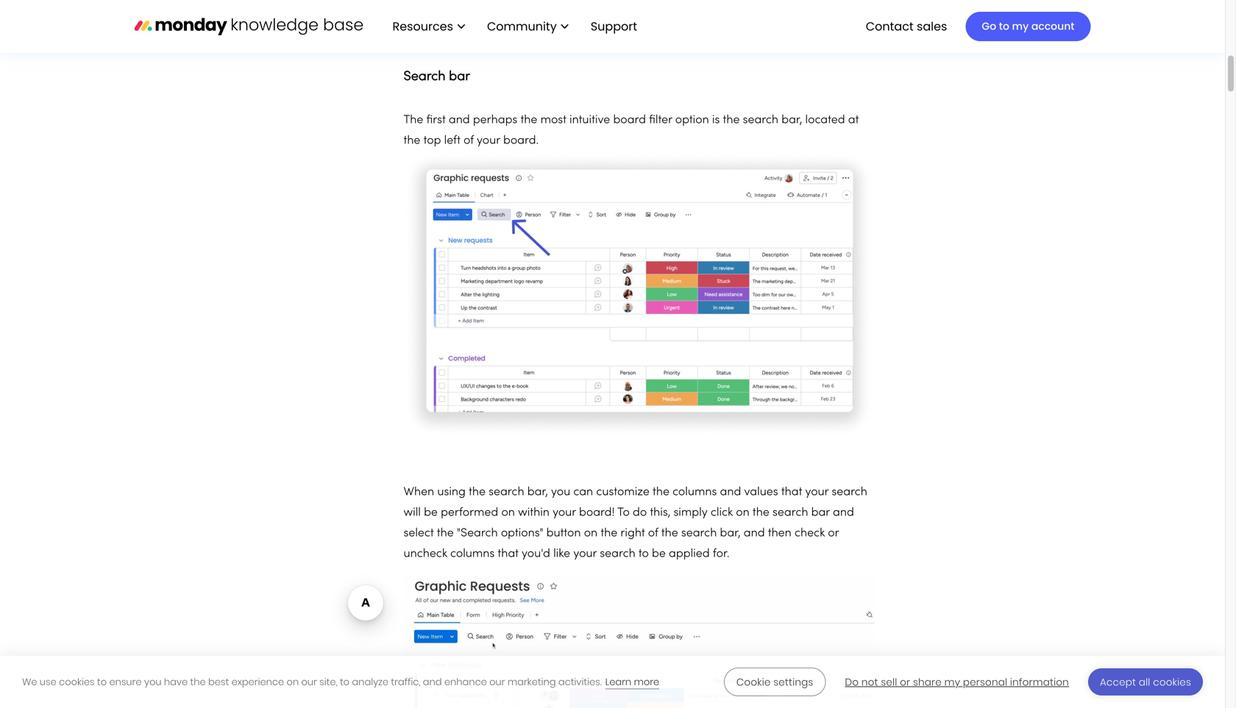 Task type: locate. For each thing, give the bounding box(es) containing it.
0 vertical spatial bar,
[[782, 115, 802, 126]]

1 horizontal spatial you
[[551, 487, 571, 498]]

all
[[1139, 676, 1151, 690]]

on right "experience"
[[287, 676, 299, 689]]

your right like
[[574, 549, 597, 560]]

click
[[711, 508, 733, 519]]

our left site, on the bottom
[[301, 676, 317, 689]]

the up board.
[[521, 115, 538, 126]]

1 horizontal spatial or
[[900, 676, 911, 690]]

columns up simply
[[673, 487, 717, 498]]

0 horizontal spatial our
[[301, 676, 317, 689]]

most
[[541, 115, 567, 126]]

you left have
[[144, 676, 162, 689]]

0 vertical spatial my
[[1012, 19, 1029, 33]]

applied
[[669, 549, 710, 560]]

using
[[437, 487, 466, 498]]

the
[[521, 115, 538, 126], [723, 115, 740, 126], [404, 135, 421, 146], [469, 487, 486, 498], [653, 487, 670, 498], [753, 508, 770, 519], [437, 528, 454, 539], [601, 528, 618, 539], [661, 528, 678, 539], [190, 676, 206, 689]]

1 horizontal spatial bar
[[811, 508, 830, 519]]

0 horizontal spatial be
[[424, 508, 438, 519]]

1 vertical spatial my
[[945, 676, 961, 690]]

do not sell or share my personal information button
[[833, 669, 1081, 696]]

bar inside when using the search bar, you can customize the columns and values that your search will be performed on within your board! to do this, simply click on the search bar and select the "search options" button on the right of the search bar, and then check or uncheck columns that you'd like your search to be applied for.
[[811, 508, 830, 519]]

search inside the first and perhaps the most intuitive board filter option is the search bar, located at the top left of your board.
[[743, 115, 779, 126]]

1 vertical spatial bar,
[[527, 487, 548, 498]]

that
[[781, 487, 802, 498], [498, 549, 519, 560]]

be left applied
[[652, 549, 666, 560]]

cookies right all in the right of the page
[[1153, 676, 1191, 690]]

your down "perhaps"
[[477, 135, 500, 146]]

bar right search
[[449, 71, 470, 83]]

on up options"
[[501, 508, 515, 519]]

1 horizontal spatial our
[[490, 676, 505, 689]]

board.
[[503, 135, 539, 146]]

do
[[633, 508, 647, 519]]

bar, left located
[[782, 115, 802, 126]]

cpt2306131156 1152x625.gif image
[[404, 577, 875, 709]]

1 cookies from the left
[[59, 676, 95, 689]]

your up check
[[805, 487, 829, 498]]

support
[[591, 18, 637, 34]]

values
[[744, 487, 778, 498]]

be
[[424, 508, 438, 519], [652, 549, 666, 560]]

you left can
[[551, 487, 571, 498]]

to down right
[[639, 549, 649, 560]]

be right will
[[424, 508, 438, 519]]

0 horizontal spatial bar,
[[527, 487, 548, 498]]

account
[[1032, 19, 1075, 33]]

columns down '"search'
[[450, 549, 495, 560]]

you for bar,
[[551, 487, 571, 498]]

bar
[[449, 71, 470, 83], [811, 508, 830, 519]]

to
[[618, 508, 630, 519]]

bar, down 'click'
[[720, 528, 741, 539]]

this,
[[650, 508, 671, 519]]

you inside 'dialog'
[[144, 676, 162, 689]]

you'd
[[522, 549, 550, 560]]

of right right
[[648, 528, 658, 539]]

on right 'click'
[[736, 508, 750, 519]]

or right sell
[[900, 676, 911, 690]]

or inside when using the search bar, you can customize the columns and values that your search will be performed on within your board! to do this, simply click on the search bar and select the "search options" button on the right of the search bar, and then check or uncheck columns that you'd like your search to be applied for.
[[828, 528, 839, 539]]

of
[[464, 135, 474, 146], [648, 528, 658, 539]]

list
[[378, 0, 649, 53]]

bar, up within
[[527, 487, 548, 498]]

my
[[1012, 19, 1029, 33], [945, 676, 961, 690]]

2 horizontal spatial bar,
[[782, 115, 802, 126]]

cookies inside button
[[1153, 676, 1191, 690]]

or
[[828, 528, 839, 539], [900, 676, 911, 690]]

1 horizontal spatial be
[[652, 549, 666, 560]]

you inside when using the search bar, you can customize the columns and values that your search will be performed on within your board! to do this, simply click on the search bar and select the "search options" button on the right of the search bar, and then check or uncheck columns that you'd like your search to be applied for.
[[551, 487, 571, 498]]

on
[[501, 508, 515, 519], [736, 508, 750, 519], [584, 528, 598, 539], [287, 676, 299, 689]]

0 horizontal spatial of
[[464, 135, 474, 146]]

cookie
[[737, 676, 771, 690]]

accept all cookies button
[[1088, 669, 1203, 696]]

0 horizontal spatial cookies
[[59, 676, 95, 689]]

or right check
[[828, 528, 839, 539]]

1 vertical spatial or
[[900, 676, 911, 690]]

0 horizontal spatial my
[[945, 676, 961, 690]]

your up button
[[553, 508, 576, 519]]

search
[[743, 115, 779, 126], [489, 487, 524, 498], [832, 487, 868, 498], [773, 508, 808, 519], [681, 528, 717, 539], [600, 549, 636, 560]]

0 horizontal spatial bar
[[449, 71, 470, 83]]

of right the left
[[464, 135, 474, 146]]

main element
[[378, 0, 1091, 53]]

1 horizontal spatial that
[[781, 487, 802, 498]]

activities.
[[558, 676, 602, 689]]

and
[[449, 115, 470, 126], [720, 487, 741, 498], [833, 508, 854, 519], [744, 528, 765, 539], [423, 676, 442, 689]]

cookies right use
[[59, 676, 95, 689]]

then
[[768, 528, 792, 539]]

0 vertical spatial or
[[828, 528, 839, 539]]

2 our from the left
[[490, 676, 505, 689]]

1 horizontal spatial my
[[1012, 19, 1029, 33]]

1 vertical spatial you
[[144, 676, 162, 689]]

go
[[982, 19, 997, 33]]

0 vertical spatial bar
[[449, 71, 470, 83]]

simply
[[674, 508, 708, 519]]

bar,
[[782, 115, 802, 126], [527, 487, 548, 498], [720, 528, 741, 539]]

the left the best
[[190, 676, 206, 689]]

cookie settings
[[737, 676, 814, 690]]

resources
[[393, 18, 453, 34]]

that right values
[[781, 487, 802, 498]]

0 vertical spatial that
[[781, 487, 802, 498]]

0 vertical spatial of
[[464, 135, 474, 146]]

ensure
[[109, 676, 142, 689]]

you
[[551, 487, 571, 498], [144, 676, 162, 689]]

board
[[613, 115, 646, 126]]

cookies for use
[[59, 676, 95, 689]]

0 horizontal spatial columns
[[450, 549, 495, 560]]

the left top
[[404, 135, 421, 146]]

you for ensure
[[144, 676, 162, 689]]

0 horizontal spatial you
[[144, 676, 162, 689]]

0 horizontal spatial that
[[498, 549, 519, 560]]

0 vertical spatial be
[[424, 508, 438, 519]]

go to my account link
[[966, 12, 1091, 41]]

perhaps
[[473, 115, 518, 126]]

community
[[487, 18, 557, 34]]

1 horizontal spatial of
[[648, 528, 658, 539]]

my right go
[[1012, 19, 1029, 33]]

to right go
[[999, 19, 1010, 33]]

our
[[301, 676, 317, 689], [490, 676, 505, 689]]

bar up check
[[811, 508, 830, 519]]

0 vertical spatial you
[[551, 487, 571, 498]]

1 vertical spatial of
[[648, 528, 658, 539]]

uncheck
[[404, 549, 447, 560]]

cookies
[[59, 676, 95, 689], [1153, 676, 1191, 690]]

2 cookies from the left
[[1153, 676, 1191, 690]]

0 horizontal spatial or
[[828, 528, 839, 539]]

my right share
[[945, 676, 961, 690]]

contact sales link
[[859, 14, 955, 39]]

my inside main element
[[1012, 19, 1029, 33]]

0 vertical spatial columns
[[673, 487, 717, 498]]

the first and perhaps the most intuitive board filter option is the search bar, located at the top left of your board.
[[404, 115, 859, 146]]

to left ensure
[[97, 676, 107, 689]]

1 vertical spatial bar
[[811, 508, 830, 519]]

our right enhance
[[490, 676, 505, 689]]

we
[[22, 676, 37, 689]]

columns
[[673, 487, 717, 498], [450, 549, 495, 560]]

to inside main element
[[999, 19, 1010, 33]]

your
[[477, 135, 500, 146], [805, 487, 829, 498], [553, 508, 576, 519], [574, 549, 597, 560]]

that down options"
[[498, 549, 519, 560]]

accept all cookies
[[1100, 676, 1191, 690]]

support link
[[583, 14, 649, 39], [591, 18, 642, 34]]

1 horizontal spatial cookies
[[1153, 676, 1191, 690]]

2 vertical spatial bar,
[[720, 528, 741, 539]]

1 vertical spatial be
[[652, 549, 666, 560]]

when
[[404, 487, 434, 498]]

dialog
[[0, 656, 1225, 709]]

performed
[[441, 508, 498, 519]]



Task type: vqa. For each thing, say whether or not it's contained in the screenshot.
Workforms
no



Task type: describe. For each thing, give the bounding box(es) containing it.
resources link
[[385, 14, 472, 39]]

accept
[[1100, 676, 1136, 690]]

learn more link
[[605, 676, 659, 690]]

within
[[518, 508, 550, 519]]

1 vertical spatial columns
[[450, 549, 495, 560]]

cookies for all
[[1153, 676, 1191, 690]]

board!
[[579, 508, 615, 519]]

the up the performed
[[469, 487, 486, 498]]

contact
[[866, 18, 914, 34]]

we use cookies to ensure you have the best experience on our site, to analyze traffic, and enhance our marketing activities. learn more
[[22, 676, 659, 689]]

of inside when using the search bar, you can customize the columns and values that your search will be performed on within your board! to do this, simply click on the search bar and select the "search options" button on the right of the search bar, and then check or uncheck columns that you'd like your search to be applied for.
[[648, 528, 658, 539]]

the right is
[[723, 115, 740, 126]]

information
[[1010, 676, 1069, 690]]

or inside button
[[900, 676, 911, 690]]

options"
[[501, 528, 543, 539]]

the inside 'dialog'
[[190, 676, 206, 689]]

on inside 'dialog'
[[287, 676, 299, 689]]

have
[[164, 676, 188, 689]]

for.
[[713, 549, 730, 560]]

customize
[[596, 487, 650, 498]]

to inside when using the search bar, you can customize the columns and values that your search will be performed on within your board! to do this, simply click on the search bar and select the "search options" button on the right of the search bar, and then check or uncheck columns that you'd like your search to be applied for.
[[639, 549, 649, 560]]

of inside the first and perhaps the most intuitive board filter option is the search bar, located at the top left of your board.
[[464, 135, 474, 146]]

the left right
[[601, 528, 618, 539]]

search bar
[[404, 71, 470, 83]]

contact sales
[[866, 18, 947, 34]]

like
[[553, 549, 570, 560]]

"search
[[457, 528, 498, 539]]

search
[[404, 71, 446, 83]]

not
[[862, 676, 878, 690]]

go to my account
[[982, 19, 1075, 33]]

monday.com logo image
[[134, 11, 363, 42]]

top
[[424, 135, 441, 146]]

do not sell or share my personal information
[[845, 676, 1069, 690]]

the right select
[[437, 528, 454, 539]]

experience
[[232, 676, 284, 689]]

1 vertical spatial that
[[498, 549, 519, 560]]

settings
[[774, 676, 814, 690]]

the down this,
[[661, 528, 678, 539]]

your inside the first and perhaps the most intuitive board filter option is the search bar, located at the top left of your board.
[[477, 135, 500, 146]]

to right site, on the bottom
[[340, 676, 350, 689]]

is
[[712, 115, 720, 126]]

located
[[805, 115, 845, 126]]

option
[[675, 115, 709, 126]]

group_1_ _2023 05 04t205019.972.png image
[[404, 151, 875, 438]]

left
[[444, 135, 461, 146]]

1 horizontal spatial columns
[[673, 487, 717, 498]]

the up this,
[[653, 487, 670, 498]]

and inside the first and perhaps the most intuitive board filter option is the search bar, located at the top left of your board.
[[449, 115, 470, 126]]

share
[[913, 676, 942, 690]]

on down board! in the left of the page
[[584, 528, 598, 539]]

intuitive
[[570, 115, 610, 126]]

list containing resources
[[378, 0, 649, 53]]

check
[[795, 528, 825, 539]]

best
[[208, 676, 229, 689]]

1 horizontal spatial bar,
[[720, 528, 741, 539]]

marketing
[[508, 676, 556, 689]]

at
[[848, 115, 859, 126]]

can
[[574, 487, 593, 498]]

first
[[426, 115, 446, 126]]

will
[[404, 508, 421, 519]]

when using the search bar, you can customize the columns and values that your search will be performed on within your board! to do this, simply click on the search bar and select the "search options" button on the right of the search bar, and then check or uncheck columns that you'd like your search to be applied for.
[[404, 487, 868, 560]]

select
[[404, 528, 434, 539]]

right
[[621, 528, 645, 539]]

do
[[845, 676, 859, 690]]

analyze
[[352, 676, 389, 689]]

1 our from the left
[[301, 676, 317, 689]]

enhance
[[444, 676, 487, 689]]

my inside button
[[945, 676, 961, 690]]

button
[[547, 528, 581, 539]]

site,
[[320, 676, 337, 689]]

the down values
[[753, 508, 770, 519]]

search bar link
[[404, 63, 470, 86]]

use
[[40, 676, 56, 689]]

bar, inside the first and perhaps the most intuitive board filter option is the search bar, located at the top left of your board.
[[782, 115, 802, 126]]

the
[[404, 115, 423, 126]]

sales
[[917, 18, 947, 34]]

community link
[[480, 14, 576, 39]]

cookie settings button
[[724, 668, 826, 697]]

sell
[[881, 676, 897, 690]]

dialog containing cookie settings
[[0, 656, 1225, 709]]

learn
[[605, 676, 632, 689]]

filter
[[649, 115, 672, 126]]

more
[[634, 676, 659, 689]]

traffic,
[[391, 676, 421, 689]]

personal
[[963, 676, 1008, 690]]



